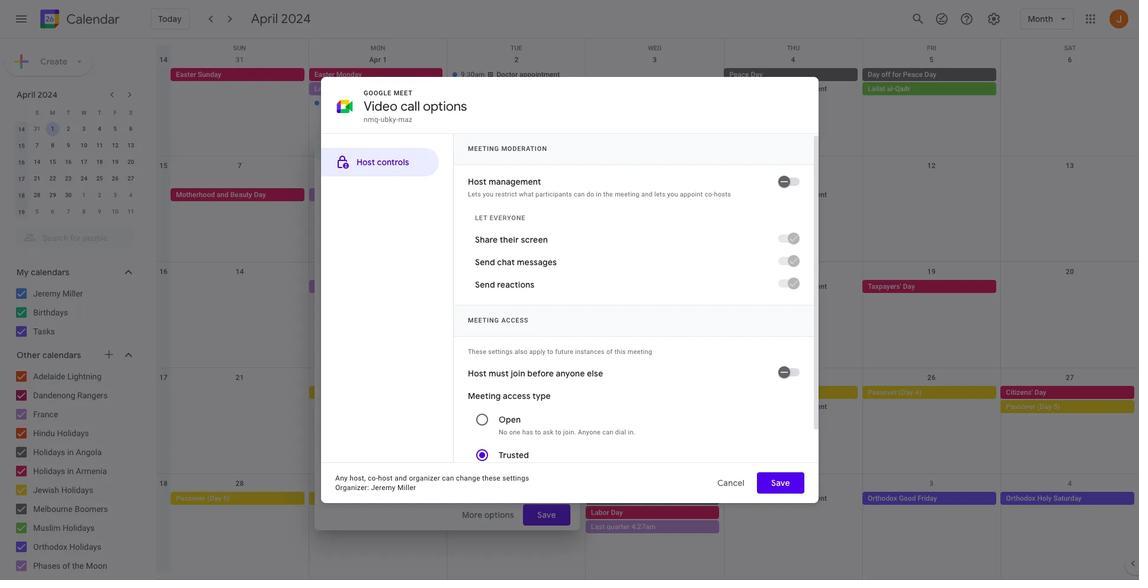 Task type: describe. For each thing, give the bounding box(es) containing it.
doctor appointment button for 18
[[724, 280, 858, 293]]

1 horizontal spatial 19
[[112, 159, 119, 165]]

jeremy
[[33, 289, 60, 299]]

holidays for jewish
[[61, 486, 93, 495]]

holidays for orthodox
[[69, 543, 101, 552]]

last quarter 8:15pm button
[[309, 82, 443, 95]]

1 horizontal spatial 5
[[113, 126, 117, 132]]

0 vertical spatial 9
[[67, 142, 70, 149]]

3 inside may 3 element
[[113, 192, 117, 198]]

other
[[17, 350, 40, 361]]

1 s from the left
[[35, 109, 39, 116]]

maz
[[446, 370, 460, 378]]

0 horizontal spatial 7
[[35, 142, 39, 149]]

sunday
[[198, 70, 221, 79]]

orthodox holidays
[[33, 543, 101, 552]]

jewish holidays
[[33, 486, 93, 495]]

11:21am
[[350, 191, 378, 199]]

off
[[881, 70, 891, 79]]

ugadi
[[453, 219, 471, 227]]

calendars for other calendars
[[42, 350, 81, 361]]

20 element
[[124, 155, 138, 169]]

phases of the moon
[[33, 562, 107, 571]]

(day inside the citizens' day passover (day 5)
[[1037, 403, 1052, 411]]

motherhood and beauty day
[[176, 191, 266, 199]]

5)
[[1053, 403, 1060, 411]]

eve
[[346, 389, 357, 397]]

may day labor day last quarter 4:27am
[[591, 495, 656, 531]]

motherhood
[[176, 191, 215, 199]]

1 vertical spatial 2024
[[38, 89, 58, 100]]

moon inside button
[[330, 191, 349, 199]]

2 horizontal spatial 8
[[376, 162, 380, 170]]

21 element
[[30, 172, 44, 186]]

eid al-fitr
[[591, 191, 621, 199]]

chaitra sukhladi gudi padwa ugadi
[[453, 191, 505, 227]]

passover (day 6)
[[176, 495, 230, 503]]

cinema
[[485, 283, 509, 291]]

2 vertical spatial 5
[[35, 209, 39, 215]]

cell containing may day
[[586, 492, 724, 535]]

new moon 11:21am
[[314, 191, 378, 199]]

4 up the 11 element
[[98, 126, 101, 132]]

orthodox for orthodox holidays
[[33, 543, 67, 552]]

holidays for muslim
[[63, 524, 95, 533]]

4 doctor appointment button from the top
[[724, 400, 858, 413]]

1 vertical spatial 6
[[129, 126, 132, 132]]

today button
[[150, 8, 189, 30]]

my calendars
[[17, 267, 69, 278]]

the
[[72, 562, 84, 571]]

full moon 4:49pm button
[[447, 400, 581, 413]]

1 9am from the top
[[323, 99, 337, 107]]

first quarter 12:13pm button
[[309, 280, 443, 293]]

last inside easter monday last quarter 8:15pm
[[314, 85, 328, 93]]

(day for passover (day 7)
[[346, 495, 360, 503]]

cell containing new moon 11:21am
[[309, 174, 447, 245]]

friday
[[918, 495, 937, 503]]

adelaide lightning
[[33, 372, 102, 382]]

lightning
[[67, 372, 102, 382]]

1 horizontal spatial 12
[[927, 162, 936, 170]]

calendar
[[66, 11, 120, 28]]

beauty
[[230, 191, 252, 199]]

holidays up jewish
[[33, 467, 65, 476]]

4 down the thu
[[791, 56, 795, 64]]

13 element
[[124, 139, 138, 153]]

17 for 1
[[18, 176, 25, 182]]

29 inside 29 'element'
[[49, 192, 56, 198]]

passover eve button
[[309, 386, 443, 399]]

ubky-
[[429, 370, 446, 378]]

9am button for passover eve
[[309, 400, 443, 413]]

0 horizontal spatial 8
[[51, 142, 54, 149]]

2 horizontal spatial 11
[[789, 162, 797, 170]]

easter for easter monday last quarter 8:15pm
[[314, 70, 335, 79]]

1 horizontal spatial april
[[251, 11, 278, 27]]

row containing 15
[[156, 156, 1139, 262]]

full
[[453, 403, 464, 411]]

gudi padwa button
[[447, 203, 581, 216]]

quarter inside may day labor day last quarter 4:27am
[[607, 523, 630, 531]]

mon
[[371, 44, 385, 52]]

cell containing easter monday
[[309, 68, 447, 111]]

cell containing armenian cinema day
[[447, 280, 586, 309]]

2 horizontal spatial 5
[[930, 56, 934, 64]]

passover for passover (day 7)
[[314, 495, 344, 503]]

2 vertical spatial 6
[[51, 209, 54, 215]]

3 9am from the top
[[323, 403, 337, 411]]

15 for 1
[[18, 142, 25, 149]]

muslim holidays
[[33, 524, 95, 533]]

hindu
[[33, 429, 55, 438]]

0 horizontal spatial 19
[[18, 209, 25, 215]]

2 9am from the top
[[323, 205, 337, 213]]

1 vertical spatial april 2024
[[17, 89, 58, 100]]

1 inside cell
[[51, 126, 54, 132]]

al- inside day off for peace day lailat al-qadr
[[887, 85, 895, 93]]

holidays down "hindu" on the left bottom of page
[[33, 448, 65, 457]]

doctor appointment cell
[[724, 386, 862, 429]]

sat
[[1064, 44, 1076, 52]]

ugadi button
[[447, 217, 581, 230]]

1 horizontal spatial 27
[[1066, 374, 1074, 382]]

labor
[[591, 509, 609, 517]]

12 element
[[108, 139, 122, 153]]

holidays in armenia
[[33, 467, 107, 476]]

26 inside the april 2024 grid
[[112, 175, 119, 182]]

monday
[[336, 70, 362, 79]]

27 inside the april 2024 grid
[[127, 175, 134, 182]]

peace inside day off for peace day lailat al-qadr
[[903, 70, 923, 79]]

1 horizontal spatial 7
[[67, 209, 70, 215]]

4:49pm
[[486, 403, 510, 411]]

0 vertical spatial 17
[[81, 159, 87, 165]]

doctor appointment button for 11
[[724, 188, 858, 201]]

tue
[[510, 44, 522, 52]]

19 element
[[108, 155, 122, 169]]

25 element
[[92, 172, 107, 186]]

taxpayers'
[[868, 283, 901, 291]]

9am button for new moon 11:21am
[[309, 203, 443, 216]]

may 8 element
[[77, 205, 91, 219]]

2 horizontal spatial 9
[[514, 162, 519, 170]]

1 vertical spatial 21
[[236, 374, 244, 382]]

calendar element
[[38, 7, 120, 33]]

armenian cinema day button
[[447, 280, 581, 293]]

march 31 element
[[30, 122, 44, 136]]

3 9:30am from the top
[[461, 297, 485, 305]]

doctor appointment button for 2
[[724, 492, 858, 505]]

cell containing peace day
[[724, 68, 862, 111]]

fitr
[[611, 191, 621, 199]]

1 vertical spatial 25
[[789, 374, 797, 382]]

11 for the 11 element
[[96, 142, 103, 149]]

birthdays
[[33, 308, 68, 318]]

quarter inside easter monday last quarter 8:15pm
[[330, 85, 353, 93]]

row containing 28
[[14, 187, 139, 204]]

orthodox good friday
[[868, 495, 937, 503]]

peace day
[[729, 70, 763, 79]]

11 for may 11 element
[[127, 209, 134, 215]]

passover (day 7)
[[314, 495, 368, 503]]

column header inside the april 2024 grid
[[14, 104, 29, 121]]

19 inside grid
[[927, 268, 936, 276]]

9:30am for easter sunday
[[461, 70, 485, 79]]

day off for peace day button
[[862, 68, 996, 81]]

passover for passover (day 1) full moon 4:49pm
[[453, 389, 482, 397]]

muslim
[[33, 524, 61, 533]]

1 horizontal spatial 23
[[512, 374, 521, 382]]

1)
[[500, 389, 507, 397]]

0 vertical spatial 6
[[1068, 56, 1072, 64]]

armenian
[[453, 283, 483, 291]]

and
[[217, 191, 228, 199]]

0 vertical spatial 1
[[383, 56, 387, 64]]

22
[[49, 175, 56, 182]]

first quarter 12:13pm cell
[[309, 280, 447, 309]]

1 vertical spatial april
[[17, 89, 36, 100]]

cell containing passover (day 7)
[[309, 492, 447, 535]]

dandenong rangers
[[33, 391, 108, 400]]

calendar heading
[[64, 11, 120, 28]]

may 1 element
[[77, 188, 91, 203]]

thu
[[787, 44, 800, 52]]

1 horizontal spatial 28
[[236, 480, 244, 488]]

1 vertical spatial 13
[[1066, 162, 1074, 170]]

23 inside row group
[[65, 175, 72, 182]]

passover (day 4)
[[868, 389, 922, 397]]

tasks
[[33, 327, 55, 336]]

passover eve
[[314, 389, 357, 397]]

passover inside the citizens' day passover (day 5)
[[1006, 403, 1036, 411]]

in for armenia
[[67, 467, 74, 476]]

cell containing chaitra sukhladi
[[447, 174, 586, 245]]

last quarter 4:27am button
[[586, 521, 719, 534]]

fri
[[927, 44, 937, 52]]

20 inside row
[[1066, 268, 1074, 276]]

(day for passover (day 6)
[[207, 495, 222, 503]]

holidays for hindu
[[57, 429, 89, 438]]

row containing 7
[[14, 137, 139, 154]]

1 horizontal spatial 2024
[[281, 11, 311, 27]]

28 inside the april 2024 grid
[[34, 192, 40, 198]]

6)
[[223, 495, 230, 503]]

may
[[591, 495, 605, 503]]

lailat
[[868, 85, 885, 93]]

(day for passover (day 4)
[[899, 389, 913, 397]]

apr 1
[[369, 56, 387, 64]]

my calendars list
[[2, 284, 147, 341]]

23 element
[[61, 172, 75, 186]]

orthodox holy saturday
[[1006, 495, 1082, 503]]

taxpayers' day
[[868, 283, 915, 291]]

21 inside the april 2024 grid
[[34, 175, 40, 182]]

26 element
[[108, 172, 122, 186]]

12:13pm
[[355, 283, 384, 291]]

passover (day 5) button
[[1001, 400, 1134, 413]]

chaitra
[[453, 191, 476, 199]]

2 inside "element"
[[98, 192, 101, 198]]

13 inside the april 2024 grid
[[127, 142, 134, 149]]

29 element
[[46, 188, 60, 203]]

citizens'
[[1006, 389, 1033, 397]]

row containing 5
[[14, 204, 139, 220]]

eid al-fitr button
[[586, 188, 719, 201]]



Task type: locate. For each thing, give the bounding box(es) containing it.
(day left 4)
[[899, 389, 913, 397]]

2 horizontal spatial 7
[[238, 162, 242, 170]]

moon right new
[[330, 191, 349, 199]]

passover left 6)
[[176, 495, 205, 503]]

passover (day 7) button
[[309, 492, 443, 505]]

0 vertical spatial 28
[[34, 192, 40, 198]]

25 inside row group
[[96, 175, 103, 182]]

7 left may 8 element at the top left of the page
[[67, 209, 70, 215]]

w
[[81, 109, 87, 116]]

6 up 13 element
[[129, 126, 132, 132]]

0 horizontal spatial 6
[[51, 209, 54, 215]]

2 vertical spatial 17
[[159, 374, 168, 382]]

25 up doctor appointment cell
[[789, 374, 797, 382]]

armenian cinema day
[[453, 283, 523, 291]]

1 vertical spatial al-
[[603, 191, 611, 199]]

my
[[17, 267, 29, 278]]

7 up beauty at the left top
[[238, 162, 242, 170]]

t right w
[[98, 109, 101, 116]]

9:30am for passover (day 6)
[[461, 495, 485, 503]]

jeremy miller
[[33, 289, 83, 299]]

al- right lailat at the right top of the page
[[887, 85, 895, 93]]

5
[[930, 56, 934, 64], [113, 126, 117, 132], [35, 209, 39, 215]]

sukhladi
[[477, 191, 505, 199]]

2 doctor appointment button from the top
[[724, 188, 858, 201]]

1 horizontal spatial 16
[[65, 159, 72, 165]]

row containing 21
[[14, 171, 139, 187]]

1 right the march 31 element
[[51, 126, 54, 132]]

passover inside "passover eve" button
[[314, 389, 344, 397]]

wed
[[648, 44, 662, 52]]

9 right may 8 element at the top left of the page
[[98, 209, 101, 215]]

0 vertical spatial quarter
[[330, 85, 353, 93]]

28 left 29 'element'
[[34, 192, 40, 198]]

15 for 31
[[159, 162, 168, 170]]

19 left 20 element
[[112, 159, 119, 165]]

12 inside row group
[[112, 142, 119, 149]]

1 easter from the left
[[176, 70, 196, 79]]

holy
[[1037, 495, 1052, 503]]

moon inside passover (day 1) full moon 4:49pm
[[466, 403, 484, 411]]

9am down passover eve
[[323, 403, 337, 411]]

16 inside row
[[159, 268, 168, 276]]

7 down the march 31 element
[[35, 142, 39, 149]]

s
[[35, 109, 39, 116], [129, 109, 133, 116]]

2 t from the left
[[98, 109, 101, 116]]

passover inside passover (day 1) full moon 4:49pm
[[453, 389, 482, 397]]

other calendars list
[[2, 367, 147, 576]]

0 horizontal spatial moon
[[330, 191, 349, 199]]

may 7 element
[[61, 205, 75, 219]]

6 down sat
[[1068, 56, 1072, 64]]

0 vertical spatial 29
[[49, 192, 56, 198]]

may 10 element
[[108, 205, 122, 219]]

1 horizontal spatial al-
[[887, 85, 895, 93]]

0 horizontal spatial 13
[[127, 142, 134, 149]]

holidays up 'melbourne boomers'
[[61, 486, 93, 495]]

easter for easter sunday
[[176, 70, 196, 79]]

al- inside "button"
[[603, 191, 611, 199]]

16
[[65, 159, 72, 165], [18, 159, 25, 166], [159, 268, 168, 276]]

3 doctor appointment button from the top
[[724, 280, 858, 293]]

citizens' day passover (day 5)
[[1006, 389, 1060, 411]]

holidays
[[57, 429, 89, 438], [33, 448, 65, 457], [33, 467, 65, 476], [61, 486, 93, 495], [63, 524, 95, 533], [69, 543, 101, 552]]

orthodox down muslim
[[33, 543, 67, 552]]

1 horizontal spatial 8
[[82, 209, 86, 215]]

0 vertical spatial 12
[[112, 142, 119, 149]]

t right m
[[67, 109, 70, 116]]

armenia
[[76, 467, 107, 476]]

10 left may 11 element
[[112, 209, 119, 215]]

15 element
[[46, 155, 60, 169]]

passover for passover (day 4)
[[868, 389, 897, 397]]

1 vertical spatial 12
[[927, 162, 936, 170]]

gudi
[[453, 205, 467, 213]]

1 vertical spatial last
[[591, 523, 605, 531]]

8
[[51, 142, 54, 149], [376, 162, 380, 170], [82, 209, 86, 215]]

row containing s
[[14, 104, 139, 121]]

2 horizontal spatial orthodox
[[1006, 495, 1036, 503]]

25 right the 24
[[96, 175, 103, 182]]

2 horizontal spatial 17
[[159, 374, 168, 382]]

1 vertical spatial 28
[[236, 480, 244, 488]]

1 vertical spatial 23
[[512, 374, 521, 382]]

orthodox inside other calendars list
[[33, 543, 67, 552]]

1 horizontal spatial 1
[[82, 192, 86, 198]]

1 horizontal spatial 25
[[789, 374, 797, 382]]

passover for passover eve
[[314, 389, 344, 397]]

4 9:30am from the top
[[461, 417, 485, 425]]

29
[[49, 192, 56, 198], [374, 480, 382, 488]]

1 vertical spatial 17
[[18, 176, 25, 182]]

cell containing passover eve
[[309, 386, 447, 429]]

grid
[[156, 39, 1139, 581]]

19 left may 5 element
[[18, 209, 25, 215]]

easter left monday
[[314, 70, 335, 79]]

holidays up the on the bottom left
[[69, 543, 101, 552]]

0 vertical spatial moon
[[330, 191, 349, 199]]

row group
[[14, 121, 139, 220]]

0 vertical spatial 9am button
[[309, 203, 443, 216]]

11
[[96, 142, 103, 149], [789, 162, 797, 170], [127, 209, 134, 215]]

(day inside button
[[346, 495, 360, 503]]

quarter inside button
[[330, 283, 354, 291]]

3 down w
[[82, 126, 86, 132]]

0 vertical spatial in
[[67, 448, 74, 457]]

16 for 31
[[159, 268, 168, 276]]

30 element
[[61, 188, 75, 203]]

1 cell
[[45, 121, 60, 137]]

peace day button
[[724, 68, 858, 81]]

calendars for my calendars
[[31, 267, 69, 278]]

31 inside row
[[34, 126, 40, 132]]

1 vertical spatial 31
[[34, 126, 40, 132]]

holidays down 'melbourne boomers'
[[63, 524, 95, 533]]

f
[[114, 109, 117, 116]]

0 horizontal spatial 10
[[81, 142, 87, 149]]

3 down wed
[[653, 56, 657, 64]]

apr
[[369, 56, 381, 64]]

0 horizontal spatial 1
[[51, 126, 54, 132]]

2 vertical spatial 9
[[98, 209, 101, 215]]

10 left the 11 element
[[81, 142, 87, 149]]

27 up the citizens' day "button"
[[1066, 374, 1074, 382]]

2 horizontal spatial 15
[[159, 162, 168, 170]]

0 horizontal spatial 29
[[49, 192, 56, 198]]

5 down f
[[113, 126, 117, 132]]

al- right eid
[[603, 191, 611, 199]]

None search field
[[0, 223, 147, 249]]

april 2024 grid
[[11, 104, 139, 220]]

taxpayers' day button
[[862, 280, 996, 293]]

0 vertical spatial 5
[[930, 56, 934, 64]]

2 vertical spatial 11
[[127, 209, 134, 215]]

2 9:30am from the top
[[461, 233, 485, 242]]

citizens' day button
[[1001, 386, 1134, 399]]

row containing 18
[[156, 475, 1139, 581]]

3 right may 2 "element"
[[113, 192, 117, 198]]

31 down sun
[[236, 56, 244, 64]]

18
[[96, 159, 103, 165], [18, 192, 25, 199], [789, 268, 797, 276], [159, 480, 168, 488]]

5 left may 6 element
[[35, 209, 39, 215]]

1 vertical spatial 10
[[651, 162, 659, 170]]

day
[[751, 70, 763, 79], [868, 70, 880, 79], [925, 70, 937, 79], [254, 191, 266, 199], [511, 283, 523, 291], [903, 283, 915, 291], [1035, 389, 1047, 397], [606, 495, 618, 503], [611, 509, 623, 517]]

april
[[251, 11, 278, 27], [17, 89, 36, 100]]

31 left 1 cell
[[34, 126, 40, 132]]

may 5 element
[[30, 205, 44, 219]]

for
[[892, 70, 901, 79]]

1 horizontal spatial moon
[[466, 403, 484, 411]]

2024
[[281, 11, 311, 27], [38, 89, 58, 100]]

may 9 element
[[92, 205, 107, 219]]

9:30am
[[461, 70, 485, 79], [461, 233, 485, 242], [461, 297, 485, 305], [461, 417, 485, 425], [461, 495, 485, 503]]

row group inside the april 2024 grid
[[14, 121, 139, 220]]

1 9:30am from the top
[[461, 70, 485, 79]]

last inside may day labor day last quarter 4:27am
[[591, 523, 605, 531]]

last left "8:15pm"
[[314, 85, 328, 93]]

row group containing 31
[[14, 121, 139, 220]]

today
[[158, 14, 182, 24]]

29 up the passover (day 7) button
[[374, 480, 382, 488]]

0 vertical spatial 10
[[81, 142, 87, 149]]

29 inside grid
[[374, 480, 382, 488]]

0 horizontal spatial s
[[35, 109, 39, 116]]

s right f
[[129, 109, 133, 116]]

cell
[[309, 68, 447, 111], [586, 68, 724, 111], [724, 68, 862, 111], [862, 68, 1001, 111], [1001, 68, 1139, 111], [309, 174, 447, 245], [447, 174, 586, 245], [862, 174, 1001, 245], [1001, 174, 1139, 245], [171, 280, 309, 309], [447, 280, 586, 309], [586, 280, 724, 309], [1001, 280, 1139, 309], [171, 386, 309, 429], [309, 386, 447, 429], [447, 386, 586, 429], [1001, 386, 1139, 429], [309, 492, 447, 535], [586, 492, 724, 535]]

passover inside passover (day 4) button
[[868, 389, 897, 397]]

5 9:30am from the top
[[461, 495, 485, 503]]

9 up chaitra sukhladi button
[[514, 162, 519, 170]]

easter sunday button
[[171, 68, 304, 81]]

22 element
[[46, 172, 60, 186]]

cell containing passover (day 1)
[[447, 386, 586, 429]]

28 element
[[30, 188, 44, 203]]

quarter down monday
[[330, 85, 353, 93]]

(day
[[484, 389, 498, 397], [899, 389, 913, 397], [1037, 403, 1052, 411], [207, 495, 222, 503], [346, 495, 360, 503]]

1 vertical spatial 7
[[238, 162, 242, 170]]

0 vertical spatial calendars
[[31, 267, 69, 278]]

new
[[314, 191, 328, 199]]

9am
[[323, 99, 337, 107], [323, 205, 337, 213], [323, 403, 337, 411], [323, 509, 337, 517]]

23 up passover (day 1) button
[[512, 374, 521, 382]]

passover down citizens'
[[1006, 403, 1036, 411]]

0 horizontal spatial 21
[[34, 175, 40, 182]]

0 vertical spatial 2024
[[281, 11, 311, 27]]

4 9am from the top
[[323, 509, 337, 517]]

1 vertical spatial 8
[[376, 162, 380, 170]]

0 vertical spatial 11
[[96, 142, 103, 149]]

20 inside row group
[[127, 159, 134, 165]]

8 right may 7 element
[[82, 209, 86, 215]]

5 down fri
[[930, 56, 934, 64]]

france
[[33, 410, 58, 419]]

2 s from the left
[[129, 109, 133, 116]]

0 horizontal spatial 2024
[[38, 89, 58, 100]]

2 peace from the left
[[903, 70, 923, 79]]

11 element
[[92, 139, 107, 153]]

orthodox for orthodox good friday
[[868, 495, 897, 503]]

0 horizontal spatial peace
[[729, 70, 749, 79]]

1 horizontal spatial april 2024
[[251, 11, 311, 27]]

30 inside the april 2024 grid
[[65, 192, 72, 198]]

al-
[[887, 85, 895, 93], [603, 191, 611, 199]]

(day left 7)
[[346, 495, 360, 503]]

quarter
[[330, 85, 353, 93], [330, 283, 354, 291], [607, 523, 630, 531]]

1 horizontal spatial 15
[[49, 159, 56, 165]]

peace inside button
[[729, 70, 749, 79]]

1 9am button from the top
[[309, 203, 443, 216]]

17 for 31
[[159, 374, 168, 382]]

(day inside passover (day 1) full moon 4:49pm
[[484, 389, 498, 397]]

1 peace from the left
[[729, 70, 749, 79]]

2 horizontal spatial 1
[[383, 56, 387, 64]]

appointment
[[520, 70, 560, 79], [787, 85, 827, 93], [372, 99, 412, 107], [787, 191, 827, 199], [520, 233, 560, 242], [787, 283, 827, 291], [520, 297, 560, 305], [787, 403, 827, 411], [520, 417, 560, 425], [520, 495, 560, 503], [787, 495, 827, 503], [372, 509, 412, 517]]

0 horizontal spatial 26
[[112, 175, 119, 182]]

10 up eid al-fitr "button"
[[651, 162, 659, 170]]

passover for passover (day 6)
[[176, 495, 205, 503]]

2 9am button from the top
[[309, 400, 443, 413]]

1 vertical spatial 20
[[1066, 268, 1074, 276]]

2 vertical spatial 7
[[67, 209, 70, 215]]

melbourne boomers
[[33, 505, 108, 514]]

moon
[[86, 562, 107, 571]]

row
[[156, 39, 1139, 56], [156, 50, 1139, 156], [14, 104, 139, 121], [14, 121, 139, 137], [14, 137, 139, 154], [14, 154, 139, 171], [156, 156, 1139, 262], [14, 171, 139, 187], [14, 187, 139, 204], [14, 204, 139, 220], [156, 262, 1139, 368], [156, 368, 1139, 475], [156, 475, 1139, 581]]

0 horizontal spatial 15
[[18, 142, 25, 149]]

1 right apr
[[383, 56, 387, 64]]

0 horizontal spatial 23
[[65, 175, 72, 182]]

1 horizontal spatial 9
[[98, 209, 101, 215]]

2 in from the top
[[67, 467, 74, 476]]

1 horizontal spatial orthodox
[[868, 495, 897, 503]]

1 vertical spatial 11
[[789, 162, 797, 170]]

25
[[96, 175, 103, 182], [789, 374, 797, 382]]

12
[[112, 142, 119, 149], [927, 162, 936, 170]]

new moon 11:21am button
[[309, 188, 443, 201]]

0 vertical spatial 27
[[127, 175, 134, 182]]

28 up passover (day 6) button
[[236, 480, 244, 488]]

0 vertical spatial april 2024
[[251, 11, 311, 27]]

1 vertical spatial 26
[[927, 374, 936, 382]]

other calendars
[[17, 350, 81, 361]]

4 right may 3 element
[[129, 192, 132, 198]]

may 4 element
[[124, 188, 138, 203]]

holidays in angola
[[33, 448, 102, 457]]

17 element
[[77, 155, 91, 169]]

quarter right first
[[330, 283, 354, 291]]

1 vertical spatial 5
[[113, 126, 117, 132]]

1 right '30' element
[[82, 192, 86, 198]]

may 3 element
[[108, 188, 122, 203]]

eid
[[591, 191, 601, 199]]

may 6 element
[[46, 205, 60, 219]]

1 horizontal spatial 31
[[236, 56, 244, 64]]

moon right full
[[466, 403, 484, 411]]

4 inside may 4 element
[[129, 192, 132, 198]]

cell containing day off for peace day
[[862, 68, 1001, 111]]

26 left 27 element
[[112, 175, 119, 182]]

4:27am
[[631, 523, 656, 531]]

moon
[[330, 191, 349, 199], [466, 403, 484, 411]]

passover left 4)
[[868, 389, 897, 397]]

my calendars button
[[2, 263, 147, 282]]

passover left 7)
[[314, 495, 344, 503]]

27 element
[[124, 172, 138, 186]]

1 horizontal spatial 11
[[127, 209, 134, 215]]

18 element
[[92, 155, 107, 169]]

27 right 26 element
[[127, 175, 134, 182]]

labor day button
[[586, 506, 719, 520]]

10 element
[[77, 139, 91, 153]]

motherhood and beauty day button
[[171, 188, 304, 201]]

2 easter from the left
[[314, 70, 335, 79]]

peace
[[729, 70, 749, 79], [903, 70, 923, 79]]

14 element
[[30, 155, 44, 169]]

in left the angola
[[67, 448, 74, 457]]

24
[[81, 175, 87, 182]]

may 2 element
[[92, 188, 107, 203]]

29 right the 28 element
[[49, 192, 56, 198]]

0 vertical spatial 23
[[65, 175, 72, 182]]

support image
[[960, 12, 974, 26]]

1 doctor appointment button from the top
[[724, 82, 858, 95]]

10 for the 10 element at the left of page
[[81, 142, 87, 149]]

in down "holidays in angola" at the bottom of page
[[67, 467, 74, 476]]

calendars up jeremy
[[31, 267, 69, 278]]

0 vertical spatial 20
[[127, 159, 134, 165]]

1 horizontal spatial 30
[[512, 480, 521, 488]]

row containing 31
[[14, 121, 139, 137]]

9am button down the new moon 11:21am button
[[309, 203, 443, 216]]

26 up passover (day 4) button
[[927, 374, 936, 382]]

5 doctor appointment button from the top
[[724, 492, 858, 505]]

2 horizontal spatial 19
[[927, 268, 936, 276]]

23
[[65, 175, 72, 182], [512, 374, 521, 382]]

9 left the 10 element at the left of page
[[67, 142, 70, 149]]

2 horizontal spatial 6
[[1068, 56, 1072, 64]]

24 element
[[77, 172, 91, 186]]

day off for peace day lailat al-qadr
[[868, 70, 937, 93]]

19 up taxpayers' day button at the right
[[927, 268, 936, 276]]

28
[[34, 192, 40, 198], [236, 480, 244, 488]]

may day button
[[586, 492, 719, 505]]

easter left sunday
[[176, 70, 196, 79]]

hindu holidays
[[33, 429, 89, 438]]

easter inside button
[[176, 70, 196, 79]]

9am button down "passover eve" button
[[309, 400, 443, 413]]

holidays up "holidays in angola" at the bottom of page
[[57, 429, 89, 438]]

1 t from the left
[[67, 109, 70, 116]]

2 vertical spatial 8
[[82, 209, 86, 215]]

0 vertical spatial 8
[[51, 142, 54, 149]]

(day for passover (day 1) full moon 4:49pm
[[484, 389, 498, 397]]

column header
[[14, 104, 29, 121]]

easter inside easter monday last quarter 8:15pm
[[314, 70, 335, 79]]

(day left 5)
[[1037, 403, 1052, 411]]

chaitra sukhladi button
[[447, 188, 581, 201]]

saturday
[[1053, 495, 1082, 503]]

3
[[653, 56, 657, 64], [82, 126, 86, 132], [113, 192, 117, 198], [930, 480, 934, 488]]

2 horizontal spatial 10
[[651, 162, 659, 170]]

may 11 element
[[124, 205, 138, 219]]

1 horizontal spatial 21
[[236, 374, 244, 382]]

27
[[127, 175, 134, 182], [1066, 374, 1074, 382]]

9:30am for passover (day 1)
[[461, 417, 485, 425]]

other calendars button
[[2, 346, 147, 365]]

adelaide
[[33, 372, 65, 382]]

6 left may 7 element
[[51, 209, 54, 215]]

2 vertical spatial quarter
[[607, 523, 630, 531]]

grid containing 14
[[156, 39, 1139, 581]]

(day left 6)
[[207, 495, 222, 503]]

0 horizontal spatial 28
[[34, 192, 40, 198]]

3 up "orthodox good friday" button on the bottom of page
[[930, 480, 934, 488]]

9am down easter monday last quarter 8:15pm
[[323, 99, 337, 107]]

day inside the citizens' day passover (day 5)
[[1035, 389, 1047, 397]]

0 vertical spatial last
[[314, 85, 328, 93]]

boomers
[[75, 505, 108, 514]]

row containing sun
[[156, 39, 1139, 56]]

orthodox left good
[[868, 495, 897, 503]]

9
[[67, 142, 70, 149], [514, 162, 519, 170], [98, 209, 101, 215]]

1 in from the top
[[67, 448, 74, 457]]

23 right 22
[[65, 175, 72, 182]]

16 element
[[61, 155, 75, 169]]

0 vertical spatial 26
[[112, 175, 119, 182]]

tab list
[[324, 199, 570, 221]]

rangers
[[77, 391, 108, 400]]

0 horizontal spatial 12
[[112, 142, 119, 149]]

0 horizontal spatial easter
[[176, 70, 196, 79]]

8 up the new moon 11:21am button
[[376, 162, 380, 170]]

1 horizontal spatial 29
[[374, 480, 382, 488]]

last down labor on the bottom
[[591, 523, 605, 531]]

miller
[[63, 289, 83, 299]]

8 down 1 cell
[[51, 142, 54, 149]]

main drawer image
[[14, 12, 28, 26]]

lailat al-qadr button
[[862, 82, 996, 95]]

t
[[67, 109, 70, 116], [98, 109, 101, 116]]

10 for may 10 element
[[112, 209, 119, 215]]

jewish
[[33, 486, 59, 495]]

0 horizontal spatial 20
[[127, 159, 134, 165]]

0 horizontal spatial t
[[67, 109, 70, 116]]

passover (day 1) full moon 4:49pm
[[453, 389, 510, 411]]

0 horizontal spatial april 2024
[[17, 89, 58, 100]]

row containing 17
[[156, 368, 1139, 475]]

passover up full
[[453, 389, 482, 397]]

Add title and time text field
[[355, 170, 570, 188]]

good
[[899, 495, 916, 503]]

0 vertical spatial 31
[[236, 56, 244, 64]]

orthodox for orthodox holy saturday
[[1006, 495, 1036, 503]]

0 horizontal spatial 30
[[65, 192, 72, 198]]

passover inside passover (day 6) button
[[176, 495, 205, 503]]

easter sunday
[[176, 70, 221, 79]]

9am down the passover (day 7)
[[323, 509, 337, 517]]

cell containing citizens' day
[[1001, 386, 1139, 429]]

s left m
[[35, 109, 39, 116]]

9am down new
[[323, 205, 337, 213]]

in for angola
[[67, 448, 74, 457]]

(day left 1)
[[484, 389, 498, 397]]

passover inside the passover (day 7) button
[[314, 495, 344, 503]]

passover left eve
[[314, 389, 344, 397]]

row containing 16
[[156, 262, 1139, 368]]

4 up orthodox holy saturday button
[[1068, 480, 1072, 488]]

1 horizontal spatial peace
[[903, 70, 923, 79]]

orthodox left holy at the right bottom of page
[[1006, 495, 1036, 503]]

16 for 1
[[18, 159, 25, 166]]

0 vertical spatial 30
[[65, 192, 72, 198]]

1 vertical spatial moon
[[466, 403, 484, 411]]

calendars up adelaide lightning
[[42, 350, 81, 361]]

orthodox holy saturday button
[[1001, 492, 1134, 505]]

quarter down labor on the bottom
[[607, 523, 630, 531]]

1 vertical spatial quarter
[[330, 283, 354, 291]]

first quarter 12:13pm
[[314, 283, 384, 291]]

easter monday last quarter 8:15pm
[[314, 70, 379, 93]]

0 vertical spatial al-
[[887, 85, 895, 93]]



Task type: vqa. For each thing, say whether or not it's contained in the screenshot.


